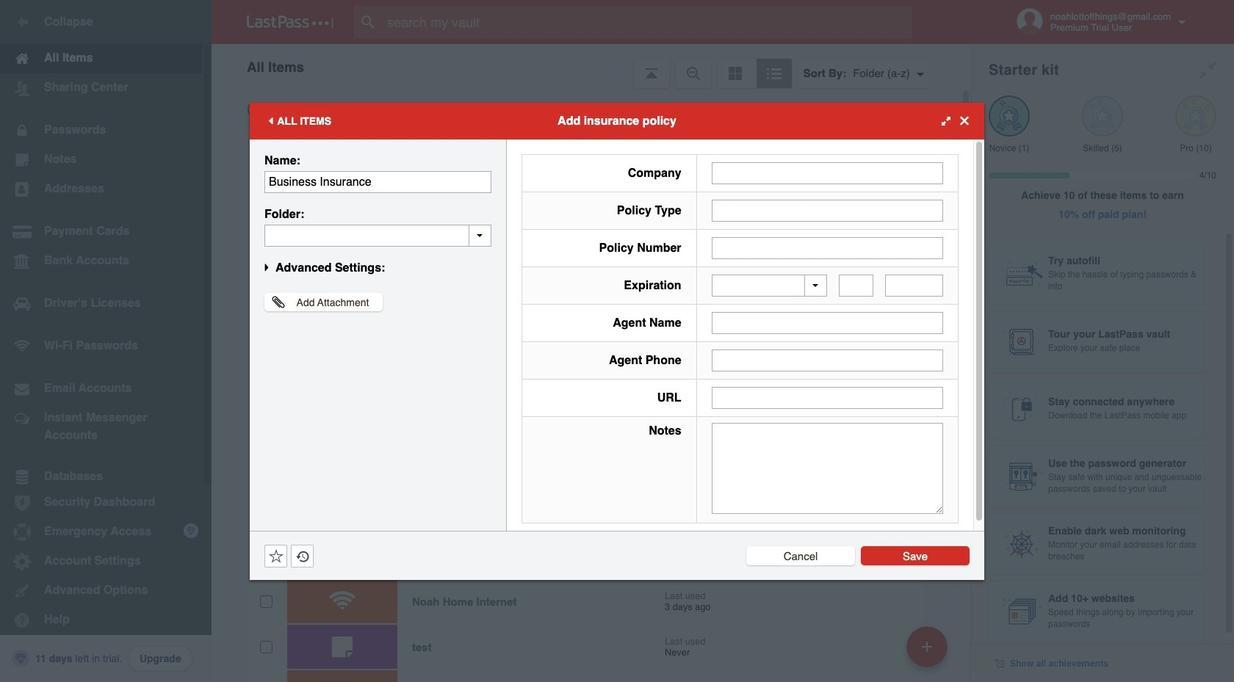 Task type: locate. For each thing, give the bounding box(es) containing it.
None text field
[[712, 162, 944, 184], [265, 171, 492, 193], [712, 237, 944, 259], [839, 275, 874, 297], [886, 275, 943, 297], [712, 350, 944, 372], [712, 162, 944, 184], [265, 171, 492, 193], [712, 237, 944, 259], [839, 275, 874, 297], [886, 275, 943, 297], [712, 350, 944, 372]]

new item navigation
[[902, 622, 957, 683]]

None text field
[[712, 200, 944, 222], [265, 224, 492, 247], [712, 312, 944, 334], [712, 387, 944, 409], [712, 423, 944, 514], [712, 200, 944, 222], [265, 224, 492, 247], [712, 312, 944, 334], [712, 387, 944, 409], [712, 423, 944, 514]]

dialog
[[250, 103, 985, 580]]

lastpass image
[[247, 15, 334, 29]]

Search search field
[[354, 6, 941, 38]]



Task type: describe. For each thing, give the bounding box(es) containing it.
new item image
[[922, 642, 932, 652]]

main navigation navigation
[[0, 0, 212, 683]]

vault options navigation
[[212, 44, 971, 88]]

search my vault text field
[[354, 6, 941, 38]]



